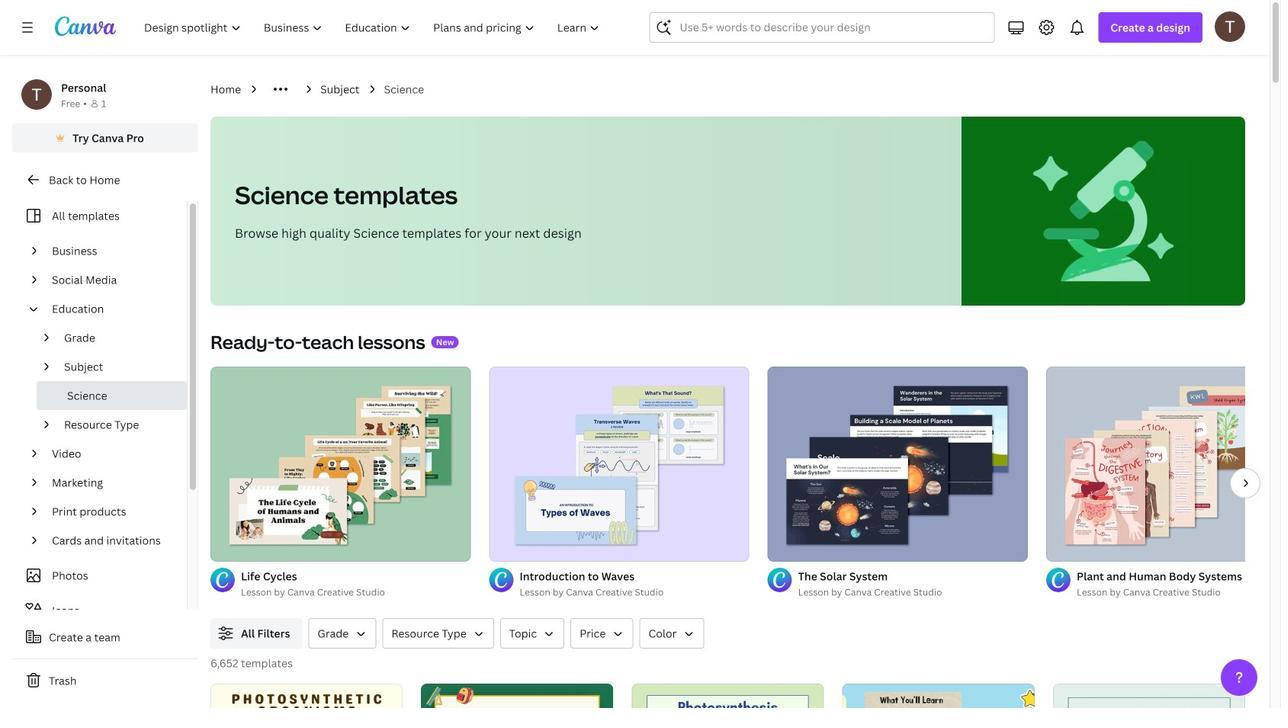 Task type: locate. For each thing, give the bounding box(es) containing it.
green lined climate change environment infographic image
[[1053, 684, 1246, 709]]

terry turtle image
[[1215, 11, 1246, 42]]

green and blue lined photosynthesis biology worksheet image
[[632, 684, 824, 709]]

None search field
[[650, 12, 995, 43]]

the solar system image
[[768, 367, 1028, 562]]

introduction to waves image
[[489, 367, 750, 562]]

plant and human body systems image
[[1047, 367, 1282, 562]]

green white illustrative biology photosynthetic organisms poster image
[[211, 684, 403, 709]]



Task type: vqa. For each thing, say whether or not it's contained in the screenshot.
Start at the top of page
no



Task type: describe. For each thing, give the bounding box(es) containing it.
blue playful class room rules presentation  - page 6 image
[[656, 684, 849, 709]]

Search search field
[[680, 13, 985, 42]]

life cycles image
[[211, 367, 471, 562]]

blue playful class room rules presentation  - page 7 image
[[849, 684, 1041, 709]]

top level navigation element
[[134, 12, 613, 43]]



